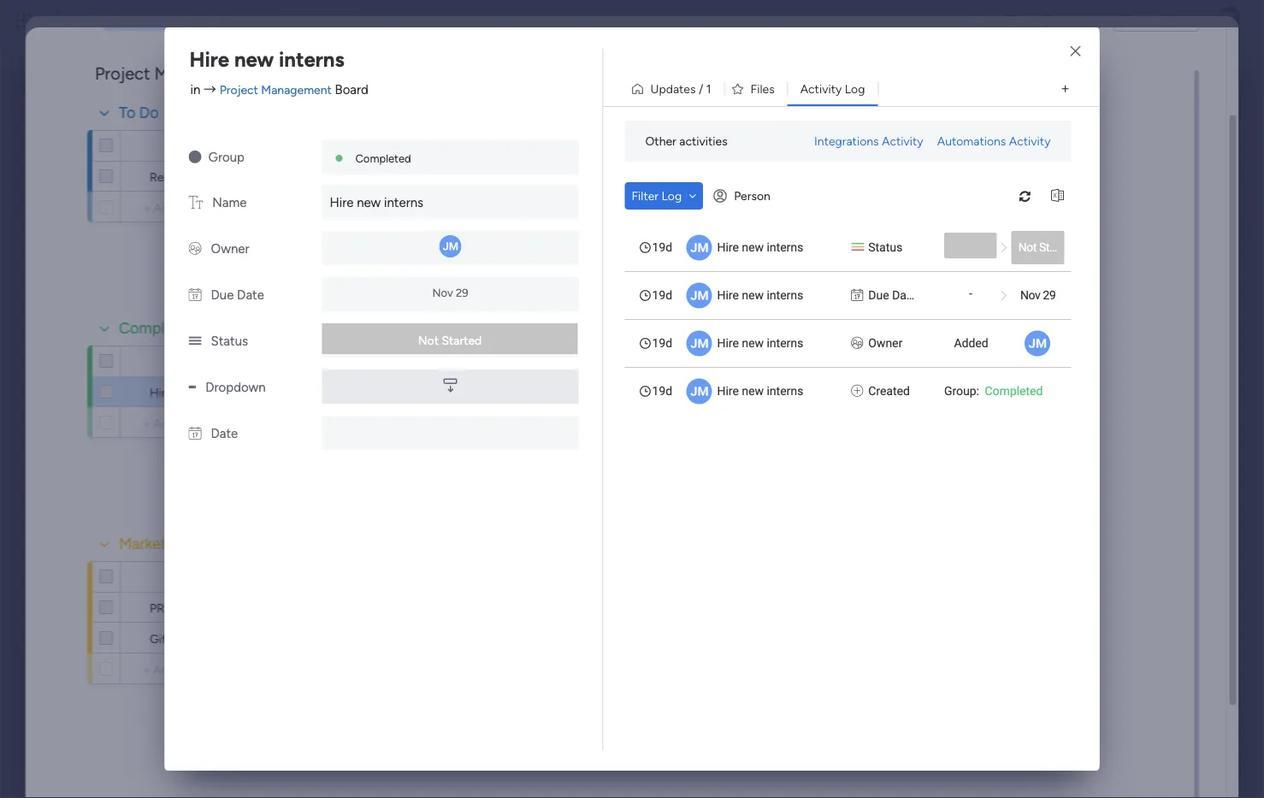 Task type: vqa. For each thing, say whether or not it's contained in the screenshot.
the Give feedback icon
no



Task type: describe. For each thing, give the bounding box(es) containing it.
plans
[[323, 13, 351, 28]]

nov 29 earliest
[[548, 442, 589, 466]]

item
[[313, 154, 339, 169]]

management
[[173, 11, 266, 30]]

research
[[149, 169, 199, 184]]

in → project management board
[[190, 82, 369, 97]]

management inside button
[[147, 40, 217, 55]]

1 owner field from the top
[[444, 136, 489, 155]]

updates / 1
[[651, 82, 712, 96]]

0 horizontal spatial nov 29
[[433, 286, 469, 300]]

nov inside nov 4 earliest
[[551, 226, 575, 242]]

dapulse date column image for due date
[[189, 288, 202, 303]]

project management |
[[95, 63, 264, 84]]

board
[[335, 82, 369, 97]]

back
[[77, 40, 102, 55]]

1 vertical spatial not
[[418, 333, 439, 348]]

v2 sun image
[[189, 150, 202, 165]]

see plans
[[299, 13, 351, 28]]

invite members image
[[1040, 12, 1057, 29]]

work
[[138, 11, 169, 30]]

activities for other
[[680, 134, 728, 148]]

19d for due date
[[653, 288, 673, 303]]

1 horizontal spatial completed
[[356, 151, 411, 165]]

list
[[199, 601, 214, 615]]

2 horizontal spatial started
[[1040, 240, 1076, 255]]

dapulse plus image for completed
[[1062, 352, 1078, 372]]

→
[[204, 82, 217, 97]]

2 owner field from the top
[[444, 352, 489, 371]]

project down back project management button
[[95, 63, 150, 84]]

were
[[640, 605, 685, 630]]

2 horizontal spatial nov 29
[[1021, 288, 1056, 303]]

1 horizontal spatial started
[[713, 386, 753, 400]]

2 status field from the top
[[699, 352, 743, 371]]

v2 dropdown column image
[[189, 380, 196, 395]]

activities for no
[[554, 605, 635, 630]]

notifications image
[[964, 12, 982, 29]]

apps image
[[1077, 12, 1095, 29]]

dapulse date column image
[[852, 287, 864, 305]]

team
[[191, 535, 228, 553]]

19d for created
[[653, 384, 673, 398]]

dropdown inside hire new interns "dialog"
[[206, 380, 266, 395]]

dropdown for first dropdown 'field' from the bottom of the page
[[846, 354, 902, 369]]

automations for automations
[[152, 104, 274, 129]]

created
[[869, 384, 911, 398]]

gifting
[[149, 632, 187, 646]]

to
[[119, 104, 135, 122]]

updates / 1 button
[[624, 75, 724, 103]]

activity log button
[[788, 75, 878, 103]]

person button
[[707, 182, 781, 210]]

project management link
[[220, 82, 332, 97]]

feedback
[[1060, 108, 1113, 124]]

terry turtle image
[[1217, 7, 1244, 34]]

0 horizontal spatial started
[[442, 333, 482, 348]]

activity log
[[801, 82, 866, 96]]

/
[[699, 82, 704, 96]]

main workspace
[[290, 66, 383, 81]]

project inside button
[[105, 40, 144, 55]]

person
[[734, 189, 771, 203]]

filter
[[632, 189, 659, 203]]

working
[[685, 170, 730, 184]]

it
[[749, 170, 757, 184]]

help image
[[1157, 12, 1174, 29]]

give feedback link
[[1010, 106, 1113, 126]]

group: completed
[[945, 384, 1044, 398]]

monday
[[76, 11, 135, 30]]

group:
[[945, 384, 980, 398]]

4 for nov 4 earliest
[[578, 226, 586, 242]]

automations for automations activity
[[938, 134, 1007, 148]]

other activities
[[646, 134, 728, 148]]

monday work management
[[76, 11, 266, 30]]

close image
[[1071, 45, 1081, 58]]

2 vertical spatial not started
[[689, 386, 753, 400]]

email
[[167, 601, 196, 615]]

pr
[[149, 601, 164, 615]]

0 horizontal spatial activity
[[801, 82, 842, 96]]

marketing team
[[119, 535, 228, 553]]

automations activity
[[938, 134, 1051, 148]]

select product image
[[15, 12, 33, 29]]

1 horizontal spatial v2 multiple person column image
[[852, 335, 864, 353]]

19d for owner
[[653, 336, 673, 350]]

dapulse plus image for to do
[[1062, 136, 1078, 156]]

name
[[212, 195, 247, 211]]

hire new interns dialog
[[0, 0, 1265, 798]]

export to excel image
[[1044, 190, 1072, 202]]

0 vertical spatial not started
[[1019, 240, 1076, 255]]

1 horizontal spatial not
[[689, 386, 710, 400]]

19d for status
[[653, 240, 673, 255]]



Task type: locate. For each thing, give the bounding box(es) containing it.
filter log
[[632, 189, 682, 203]]

working on it
[[685, 170, 757, 184]]

updates
[[651, 82, 696, 96]]

give
[[1030, 108, 1056, 124]]

dropdown for 1st dropdown 'field'
[[846, 139, 902, 153]]

v2 user feedback image
[[1010, 106, 1023, 126]]

2 horizontal spatial not
[[1019, 240, 1037, 255]]

0 vertical spatial owner field
[[444, 136, 489, 155]]

filter log button
[[625, 182, 704, 210]]

1 horizontal spatial activities
[[680, 134, 728, 148]]

1 due date field from the top
[[539, 136, 597, 155]]

4 for nov 4
[[577, 170, 583, 184]]

dapulse date column image down v2 dropdown column "icon"
[[189, 426, 202, 442]]

4 19d from the top
[[653, 384, 673, 398]]

dapulse text column image
[[189, 195, 203, 211]]

completed right item
[[356, 151, 411, 165]]

project right →
[[220, 82, 258, 97]]

v2 status image
[[189, 334, 202, 349]]

0 vertical spatial completed
[[356, 151, 411, 165]]

v2 multiple person column image down dapulse text column icon
[[189, 241, 202, 257]]

in
[[190, 82, 201, 97]]

1 horizontal spatial activity
[[882, 134, 924, 148]]

2 dropdown field from the top
[[841, 352, 906, 371]]

management down main
[[261, 82, 332, 97]]

dropdown right v2 dropdown column "icon"
[[206, 380, 266, 395]]

1 horizontal spatial not started
[[689, 386, 753, 400]]

dropdown down activity log button
[[846, 139, 902, 153]]

1 vertical spatial status field
[[699, 352, 743, 371]]

refresh image
[[1012, 190, 1039, 202]]

see
[[299, 13, 320, 28]]

back project management button
[[46, 34, 224, 61]]

2 dapulse plus image from the top
[[1062, 352, 1078, 372]]

due
[[543, 139, 565, 153], [211, 288, 234, 303], [869, 288, 890, 303], [543, 354, 565, 369]]

2 horizontal spatial activity
[[1010, 134, 1051, 148]]

Dropdown field
[[841, 136, 906, 155], [841, 352, 906, 371]]

dropdown up created
[[846, 354, 902, 369]]

v2 multiple person column image down dapulse date column icon
[[852, 335, 864, 353]]

automations
[[152, 104, 274, 129], [938, 134, 1007, 148]]

1 horizontal spatial automations
[[938, 134, 1007, 148]]

dapulse plus image
[[852, 383, 864, 401]]

owner
[[448, 139, 484, 153], [211, 241, 249, 257], [869, 336, 903, 350], [448, 354, 484, 369]]

automations inside "button"
[[938, 134, 1007, 148]]

integrations activity button
[[808, 128, 931, 155]]

2 date field from the top
[[977, 352, 1011, 371]]

1 vertical spatial completed
[[119, 319, 196, 338]]

no
[[521, 605, 549, 630]]

automations activity button
[[931, 128, 1058, 155]]

1 vertical spatial dapulse date column image
[[189, 426, 202, 442]]

started
[[1040, 240, 1076, 255], [442, 333, 482, 348], [713, 386, 753, 400]]

date
[[568, 139, 593, 153], [981, 139, 1006, 153], [237, 288, 264, 303], [893, 288, 917, 303], [568, 354, 593, 369], [981, 354, 1006, 369], [211, 426, 238, 442]]

0 horizontal spatial activities
[[554, 605, 635, 630]]

0 vertical spatial activities
[[680, 134, 728, 148]]

activity for integrations activity
[[882, 134, 924, 148]]

dapulse date column image for date
[[189, 426, 202, 442]]

workspace
[[321, 66, 383, 81]]

0 vertical spatial earliest
[[552, 237, 585, 250]]

1 dapulse plus image from the top
[[1062, 136, 1078, 156]]

1 vertical spatial date field
[[977, 352, 1011, 371]]

0 vertical spatial automations
[[152, 104, 274, 129]]

status
[[704, 139, 738, 153], [155, 154, 192, 169], [869, 240, 903, 255], [211, 334, 248, 349], [704, 354, 738, 369]]

0 horizontal spatial not
[[418, 333, 439, 348]]

workspace image
[[269, 66, 285, 81]]

|
[[261, 66, 264, 81]]

suite
[[190, 632, 218, 646]]

0 vertical spatial log
[[845, 82, 866, 96]]

log for filter log
[[662, 189, 682, 203]]

no activities were found
[[521, 605, 744, 630]]

1 vertical spatial due date field
[[539, 352, 597, 371]]

activities inside hire new interns "dialog"
[[680, 134, 728, 148]]

help
[[1134, 755, 1165, 772]]

new
[[234, 47, 274, 71], [357, 195, 381, 211], [742, 240, 764, 255], [742, 288, 764, 303], [742, 336, 764, 350], [742, 384, 764, 398], [175, 385, 197, 400]]

due date
[[543, 139, 593, 153], [211, 288, 264, 303], [869, 288, 917, 303], [543, 354, 593, 369]]

interns
[[279, 47, 345, 71], [384, 195, 424, 211], [767, 240, 804, 255], [767, 288, 804, 303], [767, 336, 804, 350], [767, 384, 804, 398], [200, 385, 237, 400]]

Due Date field
[[539, 136, 597, 155], [539, 352, 597, 371]]

not
[[1019, 240, 1037, 255], [418, 333, 439, 348], [689, 386, 710, 400]]

4 inside nov 4 earliest
[[578, 226, 586, 242]]

1 dropdown field from the top
[[841, 136, 906, 155]]

0 vertical spatial 4
[[577, 170, 583, 184]]

1 horizontal spatial nov 29
[[550, 386, 586, 400]]

hire new interns
[[190, 47, 345, 71], [330, 195, 424, 211], [718, 240, 804, 255], [718, 288, 804, 303], [718, 336, 804, 350], [718, 384, 804, 398], [149, 385, 237, 400]]

give feedback
[[1030, 108, 1113, 124]]

completed up v2 dropdown column "icon"
[[119, 319, 196, 338]]

earliest inside nov 4 earliest
[[552, 237, 585, 250]]

dropdown field down activity log button
[[841, 136, 906, 155]]

Status field
[[699, 136, 743, 155], [699, 352, 743, 371]]

added
[[955, 336, 989, 350]]

help button
[[1120, 750, 1179, 778]]

management
[[147, 40, 217, 55], [154, 63, 255, 84], [261, 82, 332, 97]]

integrations activity
[[815, 134, 924, 148]]

0 vertical spatial date field
[[977, 136, 1011, 155]]

project inside the in → project management board
[[220, 82, 258, 97]]

2 vertical spatial not
[[689, 386, 710, 400]]

activity
[[801, 82, 842, 96], [882, 134, 924, 148], [1010, 134, 1051, 148]]

1 vertical spatial dapulse plus image
[[1062, 352, 1078, 372]]

1 19d from the top
[[653, 240, 673, 255]]

1 vertical spatial activities
[[554, 605, 635, 630]]

3 19d from the top
[[653, 336, 673, 350]]

1 earliest from the top
[[552, 237, 585, 250]]

2 19d from the top
[[653, 288, 673, 303]]

4 down nov 4
[[578, 226, 586, 242]]

1 vertical spatial owner field
[[444, 352, 489, 371]]

activities right no
[[554, 605, 635, 630]]

files button
[[724, 75, 788, 103]]

1 vertical spatial v2 multiple person column image
[[852, 335, 864, 353]]

activities
[[680, 134, 728, 148], [554, 605, 635, 630]]

files
[[751, 82, 775, 96]]

to do
[[119, 104, 158, 122]]

1
[[707, 82, 712, 96]]

0 vertical spatial status field
[[699, 136, 743, 155]]

main
[[290, 66, 317, 81]]

dropdown
[[846, 139, 902, 153], [846, 354, 902, 369], [206, 380, 266, 395]]

0 vertical spatial dapulse plus image
[[1062, 136, 1078, 156]]

2 horizontal spatial not started
[[1019, 240, 1076, 255]]

log for activity log
[[845, 82, 866, 96]]

nov
[[553, 170, 574, 184], [551, 226, 575, 242], [433, 286, 453, 300], [1021, 288, 1041, 303], [550, 386, 571, 400], [548, 442, 571, 457]]

integrations
[[815, 134, 879, 148]]

do
[[139, 104, 158, 122]]

management down "management"
[[154, 63, 255, 84]]

back project management
[[77, 40, 217, 55]]

29 inside nov 29 earliest
[[575, 442, 589, 457]]

0 vertical spatial due date field
[[539, 136, 597, 155]]

2 horizontal spatial completed
[[985, 384, 1044, 398]]

nov 4 earliest
[[551, 226, 586, 250]]

0 vertical spatial dapulse date column image
[[189, 288, 202, 303]]

gifting suite
[[149, 632, 218, 646]]

activity down give
[[1010, 134, 1051, 148]]

management inside the in → project management board
[[261, 82, 332, 97]]

0 vertical spatial dropdown
[[846, 139, 902, 153]]

list box
[[625, 223, 1076, 415]]

project down the monday
[[105, 40, 144, 55]]

0 horizontal spatial completed
[[119, 319, 196, 338]]

0 vertical spatial started
[[1040, 240, 1076, 255]]

marketing
[[119, 535, 187, 553]]

2 vertical spatial started
[[713, 386, 753, 400]]

log left 'angle down' icon
[[662, 189, 682, 203]]

completed right group:
[[985, 384, 1044, 398]]

date field down v2 user feedback image
[[977, 136, 1011, 155]]

0 horizontal spatial automations
[[152, 104, 274, 129]]

0 horizontal spatial v2 multiple person column image
[[189, 241, 202, 257]]

m
[[273, 67, 281, 79]]

2 vertical spatial dropdown
[[206, 380, 266, 395]]

2 dapulse date column image from the top
[[189, 426, 202, 442]]

1 vertical spatial started
[[442, 333, 482, 348]]

1 vertical spatial automations
[[938, 134, 1007, 148]]

activity right integrations
[[882, 134, 924, 148]]

project
[[105, 40, 144, 55], [95, 63, 150, 84], [220, 82, 258, 97]]

found
[[690, 605, 744, 630]]

0 vertical spatial dropdown field
[[841, 136, 906, 155]]

Owner field
[[444, 136, 489, 155], [444, 352, 489, 371]]

log
[[845, 82, 866, 96], [662, 189, 682, 203]]

management up project management |
[[147, 40, 217, 55]]

1 status field from the top
[[699, 136, 743, 155]]

1 horizontal spatial log
[[845, 82, 866, 96]]

earliest for 4
[[552, 237, 585, 250]]

search everything image
[[1119, 12, 1136, 29]]

0 horizontal spatial not started
[[418, 333, 482, 348]]

4
[[577, 170, 583, 184], [578, 226, 586, 242]]

not inside list box
[[1019, 240, 1037, 255]]

activity inside "button"
[[1010, 134, 1051, 148]]

group
[[208, 150, 245, 165]]

nov inside nov 29 earliest
[[548, 442, 571, 457]]

inbox image
[[1002, 12, 1019, 29]]

29
[[456, 286, 469, 300], [1044, 288, 1056, 303], [574, 386, 586, 400], [575, 442, 589, 457]]

1 vertical spatial dropdown field
[[841, 352, 906, 371]]

list box inside hire new interns "dialog"
[[625, 223, 1076, 415]]

19d
[[653, 240, 673, 255], [653, 288, 673, 303], [653, 336, 673, 350], [653, 384, 673, 398]]

activity up integrations
[[801, 82, 842, 96]]

Date field
[[977, 136, 1011, 155], [977, 352, 1011, 371]]

dapulse date column image
[[189, 288, 202, 303], [189, 426, 202, 442]]

activities up working
[[680, 134, 728, 148]]

4 up nov 4 earliest
[[577, 170, 583, 184]]

1 vertical spatial dropdown
[[846, 354, 902, 369]]

date field down added
[[977, 352, 1011, 371]]

add view image
[[1062, 83, 1069, 95]]

earliest for 29
[[552, 453, 585, 466]]

0 horizontal spatial log
[[662, 189, 682, 203]]

not started
[[1019, 240, 1076, 255], [418, 333, 482, 348], [689, 386, 753, 400]]

dapulse plus image
[[1062, 136, 1078, 156], [1062, 352, 1078, 372]]

earliest
[[552, 237, 585, 250], [552, 453, 585, 466]]

other
[[646, 134, 677, 148]]

angle down image
[[689, 190, 697, 202]]

1 vertical spatial log
[[662, 189, 682, 203]]

2 vertical spatial completed
[[985, 384, 1044, 398]]

nov 4
[[553, 170, 583, 184]]

1 vertical spatial earliest
[[552, 453, 585, 466]]

0 vertical spatial not
[[1019, 240, 1037, 255]]

earliest inside nov 29 earliest
[[552, 453, 585, 466]]

on
[[733, 170, 746, 184]]

dapulse date column image up v2 status icon
[[189, 288, 202, 303]]

nov 29
[[433, 286, 469, 300], [1021, 288, 1056, 303], [550, 386, 586, 400]]

v2 multiple person column image
[[189, 241, 202, 257], [852, 335, 864, 353]]

1 vertical spatial not started
[[418, 333, 482, 348]]

1 date field from the top
[[977, 136, 1011, 155]]

1 dapulse date column image from the top
[[189, 288, 202, 303]]

list box containing 19d
[[625, 223, 1076, 415]]

see plans button
[[276, 8, 359, 33]]

pr email list
[[149, 601, 214, 615]]

2 earliest from the top
[[552, 453, 585, 466]]

2 due date field from the top
[[539, 352, 597, 371]]

dropdown field up created
[[841, 352, 906, 371]]

1 vertical spatial 4
[[578, 226, 586, 242]]

activity for automations activity
[[1010, 134, 1051, 148]]

0 vertical spatial v2 multiple person column image
[[189, 241, 202, 257]]

hire
[[190, 47, 229, 71], [330, 195, 354, 211], [718, 240, 739, 255], [718, 288, 739, 303], [718, 336, 739, 350], [718, 384, 739, 398], [149, 385, 172, 400]]

log up integrations
[[845, 82, 866, 96]]



